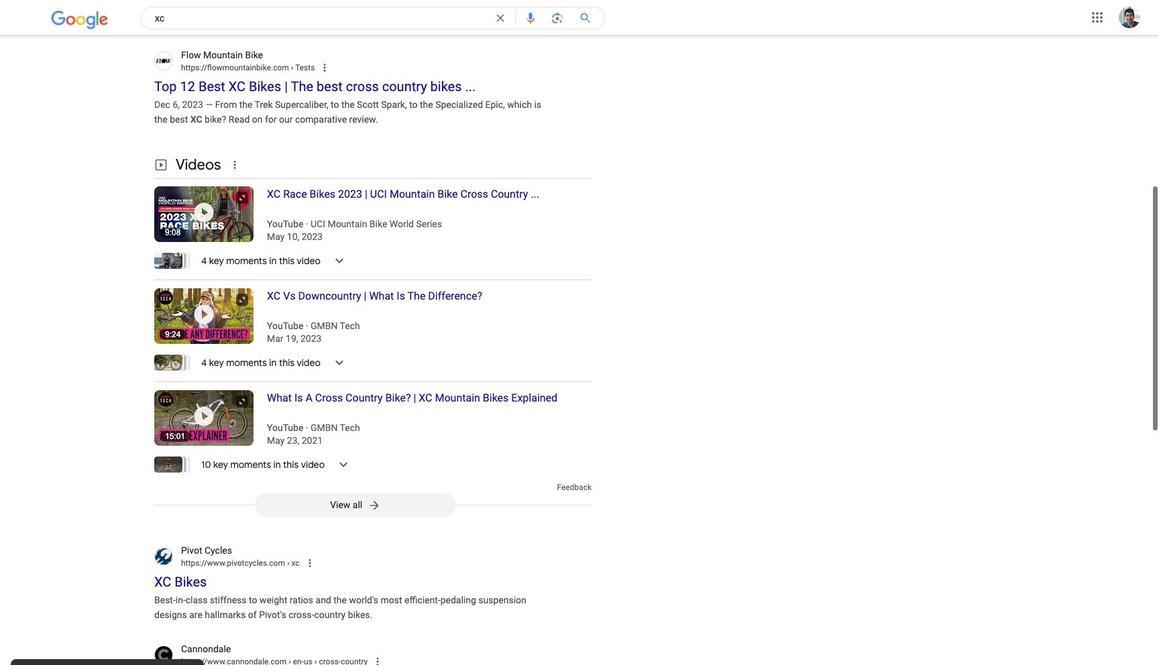 Task type: describe. For each thing, give the bounding box(es) containing it.
2 heading from the top
[[254, 289, 592, 344]]

search by voice image
[[524, 11, 537, 25]]

google image
[[51, 11, 109, 30]]



Task type: locate. For each thing, give the bounding box(es) containing it.
0 vertical spatial heading
[[254, 187, 592, 242]]

1 vertical spatial heading
[[254, 289, 592, 344]]

1 heading from the top
[[254, 187, 592, 242]]

2 vertical spatial heading
[[254, 391, 592, 446]]

None text field
[[289, 63, 315, 72], [181, 558, 300, 570], [285, 559, 300, 569], [181, 656, 368, 666], [287, 658, 368, 666], [289, 63, 315, 72], [181, 558, 300, 570], [285, 559, 300, 569], [181, 656, 368, 666], [287, 658, 368, 666]]

3 heading from the top
[[254, 391, 592, 446]]

Search text field
[[155, 11, 486, 29]]

None text field
[[181, 61, 315, 74]]

search by image image
[[551, 11, 564, 25]]

None search field
[[0, 0, 605, 32]]

heading
[[254, 187, 592, 242], [254, 289, 592, 344], [254, 391, 592, 446]]



Task type: vqa. For each thing, say whether or not it's contained in the screenshot.
Search text box
yes



